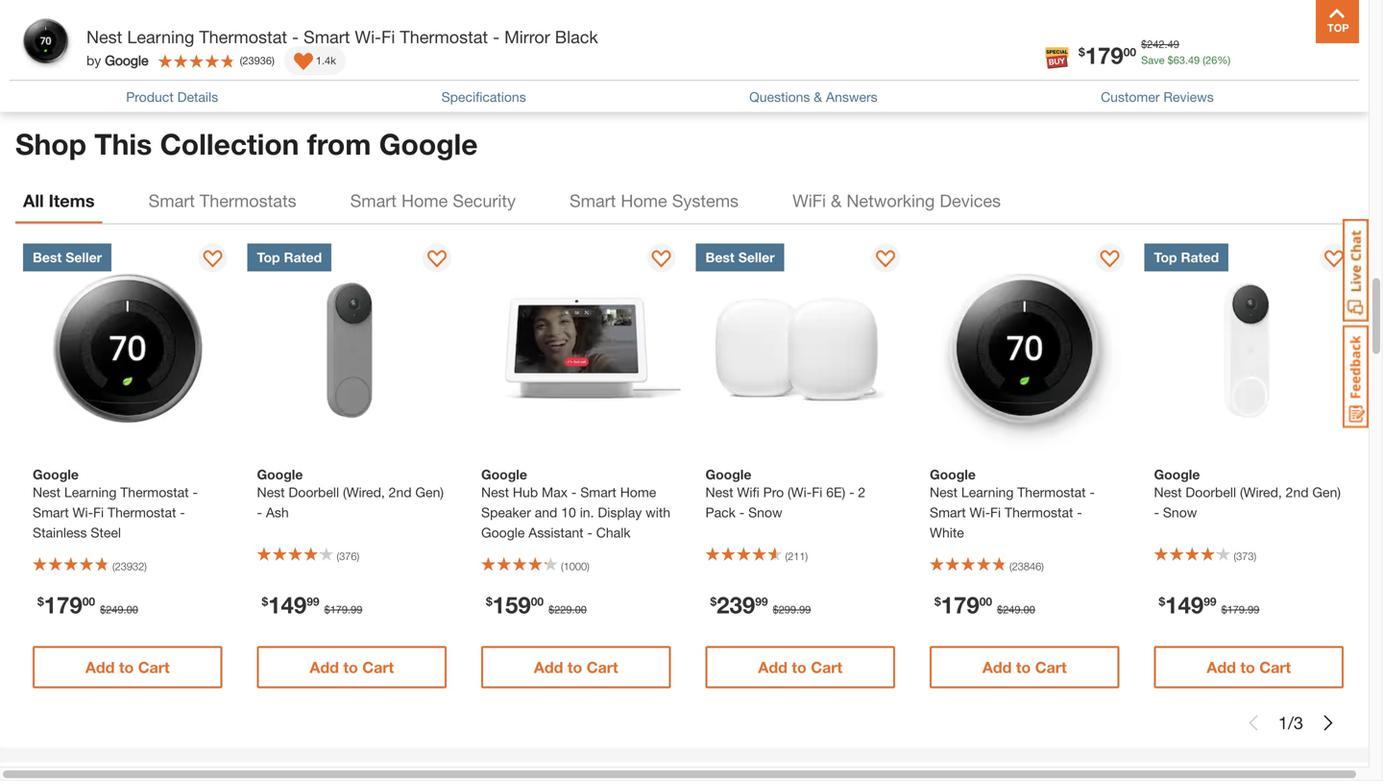 Task type: vqa. For each thing, say whether or not it's contained in the screenshot.
fourth Add to Cart from the right
yes



Task type: locate. For each thing, give the bounding box(es) containing it.
nest inside the google nest doorbell (wired, 2nd gen) - snow
[[1155, 485, 1183, 500]]

1 cart from the left
[[138, 659, 170, 677]]

google nest wifi pro (wi-fi 6e) - 2 pack - snow
[[706, 467, 866, 521]]

3 cart from the left
[[587, 659, 619, 677]]

3 display image from the left
[[1325, 251, 1345, 270]]

49 right 63
[[1189, 54, 1201, 66]]

2 add from the left
[[310, 659, 339, 677]]

( down google nest doorbell (wired, 2nd gen) - ash
[[337, 550, 339, 563]]

2 gen) from the left
[[1313, 485, 1342, 500]]

google inside google nest learning thermostat - smart wi-fi thermostat - white
[[930, 467, 976, 483]]

wi- inside google nest learning thermostat - smart wi-fi thermostat - white
[[970, 505, 991, 521]]

0 horizontal spatial 2nd
[[389, 485, 412, 500]]

doorbell
[[289, 485, 339, 500], [1186, 485, 1237, 500]]

display image down smart home security
[[428, 251, 447, 270]]

0 horizontal spatial display image
[[203, 251, 222, 270]]

reviews
[[1164, 89, 1215, 105]]

149 for ash
[[268, 591, 307, 619]]

0 vertical spatial &
[[814, 89, 823, 105]]

0 horizontal spatial display image
[[876, 251, 896, 270]]

5 add to cart from the left
[[983, 659, 1067, 677]]

visualtabs tab list
[[15, 178, 1354, 224]]

2 to from the left
[[343, 659, 358, 677]]

ash
[[266, 505, 289, 521]]

. inside $ 159 00 $ 229 . 00
[[572, 604, 575, 616]]

2 $ 179 00 $ 249 . 00 from the left
[[935, 591, 1036, 619]]

( for google nest doorbell (wired, 2nd gen) - ash
[[337, 550, 339, 563]]

0 horizontal spatial seller
[[66, 250, 102, 265]]

nest for google nest learning thermostat - smart wi-fi thermostat - stainless steel
[[33, 485, 61, 500]]

learning inside google nest learning thermostat - smart wi-fi thermostat - stainless steel
[[64, 485, 117, 500]]

1 to from the left
[[119, 659, 134, 677]]

& left answers
[[814, 89, 823, 105]]

best seller
[[33, 250, 102, 265], [706, 250, 775, 265]]

1 horizontal spatial best seller
[[706, 250, 775, 265]]

seller down 'items'
[[66, 250, 102, 265]]

373
[[1237, 550, 1255, 563]]

&
[[814, 89, 823, 105], [831, 190, 842, 211]]

00 inside the $ 179 00
[[1124, 45, 1137, 59]]

gen) inside google nest doorbell (wired, 2nd gen) - ash
[[416, 485, 444, 500]]

to for nest doorbell (wired, 2nd gen) - ash
[[343, 659, 358, 677]]

nest hub max - smart home speaker and 10 in. display with google assistant - chalk image
[[472, 244, 681, 453]]

selected image
[[294, 53, 313, 72]]

google
[[105, 52, 149, 68], [379, 127, 478, 161], [33, 467, 79, 483], [257, 467, 303, 483], [481, 467, 528, 483], [706, 467, 752, 483], [930, 467, 976, 483], [1155, 467, 1201, 483], [481, 525, 525, 541]]

1 2nd from the left
[[389, 485, 412, 500]]

1 doorbell from the left
[[289, 485, 339, 500]]

1 vertical spatial 49
[[1189, 54, 1201, 66]]

seller for 239
[[739, 250, 775, 265]]

%)
[[1218, 54, 1231, 66]]

2 best from the left
[[706, 250, 735, 265]]

home up display on the left of the page
[[621, 485, 657, 500]]

1 $ 179 00 $ 249 . 00 from the left
[[37, 591, 138, 619]]

0 horizontal spatial snow
[[749, 505, 783, 521]]

1 horizontal spatial display image
[[428, 251, 447, 270]]

wi- inside google nest learning thermostat - smart wi-fi thermostat - stainless steel
[[73, 505, 93, 521]]

1 horizontal spatial seller
[[739, 250, 775, 265]]

1 149 from the left
[[268, 591, 307, 619]]

doorbell up ash
[[289, 485, 339, 500]]

$ 149 99 $ 179 . 99 down the '( 376 )'
[[262, 591, 363, 619]]

wifi & networking devices
[[793, 190, 1001, 211]]

1 add from the left
[[85, 659, 115, 677]]

1 horizontal spatial snow
[[1164, 505, 1198, 521]]

learning for google nest learning thermostat - smart wi-fi thermostat - white
[[962, 485, 1014, 500]]

all items
[[23, 190, 95, 211]]

1 horizontal spatial top rated
[[1155, 250, 1220, 265]]

2 $ 149 99 $ 179 . 99 from the left
[[1160, 591, 1260, 619]]

smart home security button
[[343, 178, 524, 224]]

$ 179 00 $ 249 . 00 down the 23846
[[935, 591, 1036, 619]]

nest inside google nest learning thermostat - smart wi-fi thermostat - white
[[930, 485, 958, 500]]

0 horizontal spatial gen)
[[416, 485, 444, 500]]

display image down smart home systems
[[652, 251, 671, 270]]

1 horizontal spatial 49
[[1189, 54, 1201, 66]]

1 horizontal spatial top
[[1155, 250, 1178, 265]]

nest
[[86, 26, 122, 47], [33, 485, 61, 500], [257, 485, 285, 500], [481, 485, 509, 500], [706, 485, 734, 500], [930, 485, 958, 500], [1155, 485, 1183, 500]]

179 down the '( 376 )'
[[330, 604, 348, 616]]

home left systems
[[621, 190, 668, 211]]

6 to from the left
[[1241, 659, 1256, 677]]

1 top rated from the left
[[257, 250, 322, 265]]

smart
[[304, 26, 350, 47], [149, 190, 195, 211], [350, 190, 397, 211], [570, 190, 616, 211], [581, 485, 617, 500], [33, 505, 69, 521], [930, 505, 966, 521]]

2 top rated from the left
[[1155, 250, 1220, 265]]

6 add to cart from the left
[[1207, 659, 1292, 677]]

( 23846 )
[[1010, 560, 1045, 573]]

best seller for 239
[[706, 250, 775, 265]]

2 2nd from the left
[[1287, 485, 1309, 500]]

add to cart button for nest doorbell (wired, 2nd gen) - ash
[[257, 647, 447, 689]]

learning up white
[[962, 485, 1014, 500]]

. for google nest learning thermostat - smart wi-fi thermostat - white
[[1021, 604, 1024, 616]]

1 top from the left
[[257, 250, 280, 265]]

6 cart from the left
[[1260, 659, 1292, 677]]

-
[[292, 26, 299, 47], [493, 26, 500, 47], [193, 485, 198, 500], [572, 485, 577, 500], [850, 485, 855, 500], [1090, 485, 1096, 500], [180, 505, 185, 521], [257, 505, 262, 521], [740, 505, 745, 521], [1078, 505, 1083, 521], [1155, 505, 1160, 521], [588, 525, 593, 541]]

best for 239
[[706, 250, 735, 265]]

$ 179 00 $ 249 . 00 down '23932'
[[37, 591, 138, 619]]

google for google nest learning thermostat - smart wi-fi thermostat - stainless steel
[[33, 467, 79, 483]]

2 rated from the left
[[1182, 250, 1220, 265]]

smart inside button
[[570, 190, 616, 211]]

0 horizontal spatial (wired,
[[343, 485, 385, 500]]

)
[[272, 54, 275, 67], [357, 550, 360, 563], [806, 550, 808, 563], [1255, 550, 1257, 563], [144, 560, 147, 573], [587, 560, 590, 573], [1042, 560, 1045, 573]]

devices
[[940, 190, 1001, 211]]

gen) for nest doorbell (wired, 2nd gen) - snow
[[1313, 485, 1342, 500]]

1 (wired, from the left
[[343, 485, 385, 500]]

$ 149 99 $ 179 . 99 down "( 373 )" at bottom right
[[1160, 591, 1260, 619]]

2 top from the left
[[1155, 250, 1178, 265]]

0 horizontal spatial 249
[[106, 604, 124, 616]]

questions & answers
[[750, 89, 878, 105]]

2nd inside google nest doorbell (wired, 2nd gen) - ash
[[389, 485, 412, 500]]

( inside $ 242 . 49 save $ 63 . 49 ( 26 %)
[[1204, 54, 1206, 66]]

1 horizontal spatial wi-
[[355, 26, 382, 47]]

(wired, up the '( 376 )'
[[343, 485, 385, 500]]

2 horizontal spatial display image
[[652, 251, 671, 270]]

google inside google nest doorbell (wired, 2nd gen) - ash
[[257, 467, 303, 483]]

$ 179 00 $ 249 . 00 for white
[[935, 591, 1036, 619]]

gen) inside the google nest doorbell (wired, 2nd gen) - snow
[[1313, 485, 1342, 500]]

3 add from the left
[[534, 659, 564, 677]]

1 horizontal spatial doorbell
[[1186, 485, 1237, 500]]

249 for stainless
[[106, 604, 124, 616]]

(
[[1204, 54, 1206, 66], [240, 54, 243, 67], [337, 550, 339, 563], [786, 550, 788, 563], [1234, 550, 1237, 563], [112, 560, 115, 573], [561, 560, 564, 573], [1010, 560, 1013, 573]]

display image for 149
[[428, 251, 447, 270]]

229
[[555, 604, 572, 616]]

wi- for google nest learning thermostat - smart wi-fi thermostat - stainless steel
[[73, 505, 93, 521]]

5 add from the left
[[983, 659, 1012, 677]]

( for google nest doorbell (wired, 2nd gen) - snow
[[1234, 550, 1237, 563]]

1 rated from the left
[[284, 250, 322, 265]]

26
[[1206, 54, 1218, 66]]

.
[[1165, 38, 1168, 50], [1186, 54, 1189, 66], [124, 604, 126, 616], [348, 604, 351, 616], [572, 604, 575, 616], [797, 604, 800, 616], [1021, 604, 1024, 616], [1246, 604, 1249, 616]]

google inside google nest learning thermostat - smart wi-fi thermostat - stainless steel
[[33, 467, 79, 483]]

2 add to cart button from the left
[[257, 647, 447, 689]]

2nd
[[389, 485, 412, 500], [1287, 485, 1309, 500]]

( left %)
[[1204, 54, 1206, 66]]

learning inside google nest learning thermostat - smart wi-fi thermostat - white
[[962, 485, 1014, 500]]

0 horizontal spatial best seller
[[33, 250, 102, 265]]

2 (wired, from the left
[[1241, 485, 1283, 500]]

2 best seller from the left
[[706, 250, 775, 265]]

( down the google nest doorbell (wired, 2nd gen) - snow
[[1234, 550, 1237, 563]]

learning up by google
[[127, 26, 194, 47]]

1 horizontal spatial gen)
[[1313, 485, 1342, 500]]

with
[[646, 505, 671, 521]]

( down google nest learning thermostat - smart wi-fi thermostat - white at the bottom of the page
[[1010, 560, 1013, 573]]

(wired, up "( 373 )" at bottom right
[[1241, 485, 1283, 500]]

gen) for nest doorbell (wired, 2nd gen) - ash
[[416, 485, 444, 500]]

249
[[106, 604, 124, 616], [1004, 604, 1021, 616]]

23936
[[243, 54, 272, 67]]

doorbell inside google nest doorbell (wired, 2nd gen) - ash
[[289, 485, 339, 500]]

4 add to cart button from the left
[[706, 647, 896, 689]]

1 best from the left
[[33, 250, 62, 265]]

( 23932 )
[[112, 560, 147, 573]]

( down assistant
[[561, 560, 564, 573]]

display image for 239
[[876, 251, 896, 270]]

fi inside 'google nest wifi pro (wi-fi 6e) - 2 pack - snow'
[[812, 485, 823, 500]]

2nd inside the google nest doorbell (wired, 2nd gen) - snow
[[1287, 485, 1309, 500]]

$ 159 00 $ 229 . 00
[[486, 591, 587, 619]]

- inside the google nest doorbell (wired, 2nd gen) - snow
[[1155, 505, 1160, 521]]

snow inside the google nest doorbell (wired, 2nd gen) - snow
[[1164, 505, 1198, 521]]

best seller down 'items'
[[33, 250, 102, 265]]

live chat image
[[1344, 219, 1369, 322]]

1 249 from the left
[[106, 604, 124, 616]]

6 add from the left
[[1207, 659, 1237, 677]]

0 horizontal spatial learning
[[64, 485, 117, 500]]

1 horizontal spatial display image
[[1101, 251, 1120, 270]]

$
[[1142, 38, 1148, 50], [1079, 45, 1086, 59], [1168, 54, 1174, 66], [37, 595, 44, 608], [262, 595, 268, 608], [486, 595, 493, 608], [711, 595, 717, 608], [935, 595, 942, 608], [1160, 595, 1166, 608], [100, 604, 106, 616], [324, 604, 330, 616], [549, 604, 555, 616], [773, 604, 779, 616], [998, 604, 1004, 616], [1222, 604, 1228, 616]]

& for networking
[[831, 190, 842, 211]]

1 add to cart button from the left
[[33, 647, 222, 689]]

shop
[[15, 127, 86, 161]]

& right wifi
[[831, 190, 842, 211]]

nest inside 'google nest wifi pro (wi-fi 6e) - 2 pack - snow'
[[706, 485, 734, 500]]

customer reviews button
[[1101, 87, 1215, 107], [1101, 87, 1215, 107]]

$ 179 00 $ 249 . 00
[[37, 591, 138, 619], [935, 591, 1036, 619]]

00
[[1124, 45, 1137, 59], [82, 595, 95, 608], [531, 595, 544, 608], [980, 595, 993, 608], [126, 604, 138, 616], [575, 604, 587, 616], [1024, 604, 1036, 616]]

6 add to cart button from the left
[[1155, 647, 1345, 689]]

fi
[[382, 26, 395, 47], [812, 485, 823, 500], [93, 505, 104, 521], [991, 505, 1002, 521]]

( down steel
[[112, 560, 115, 573]]

nest doorbell (wired, 2nd gen) - snow image
[[1145, 244, 1354, 453]]

1 display image from the left
[[203, 251, 222, 270]]

2 249 from the left
[[1004, 604, 1021, 616]]

2 add to cart from the left
[[310, 659, 394, 677]]

4 add to cart from the left
[[759, 659, 843, 677]]

max
[[542, 485, 568, 500]]

2 horizontal spatial wi-
[[970, 505, 991, 521]]

add to cart for nest doorbell (wired, 2nd gen) - snow
[[1207, 659, 1292, 677]]

home left security
[[402, 190, 448, 211]]

display
[[598, 505, 642, 521]]

. for google nest doorbell (wired, 2nd gen) - snow
[[1246, 604, 1249, 616]]

0 horizontal spatial top
[[257, 250, 280, 265]]

1 vertical spatial &
[[831, 190, 842, 211]]

feedback link image
[[1344, 325, 1369, 429]]

best
[[33, 250, 62, 265], [706, 250, 735, 265]]

wi-
[[355, 26, 382, 47], [73, 505, 93, 521], [970, 505, 991, 521]]

1 add to cart from the left
[[85, 659, 170, 677]]

snow
[[749, 505, 783, 521], [1164, 505, 1198, 521]]

best down systems
[[706, 250, 735, 265]]

home inside button
[[621, 190, 668, 211]]

49 up 63
[[1168, 38, 1180, 50]]

seller down systems
[[739, 250, 775, 265]]

add to cart button
[[33, 647, 222, 689], [257, 647, 447, 689], [481, 647, 671, 689], [706, 647, 896, 689], [930, 647, 1120, 689], [1155, 647, 1345, 689]]

google inside 'google nest wifi pro (wi-fi 6e) - 2 pack - snow'
[[706, 467, 752, 483]]

1 horizontal spatial &
[[831, 190, 842, 211]]

( left selected "icon" at left
[[240, 54, 243, 67]]

best seller down systems
[[706, 250, 775, 265]]

3
[[1295, 713, 1304, 733]]

$ 149 99 $ 179 . 99
[[262, 591, 363, 619], [1160, 591, 1260, 619]]

nest wifi pro (wi-fi 6e) - 2 pack - snow image
[[696, 244, 905, 453]]

cart for google nest doorbell (wired, 2nd gen) - snow
[[1260, 659, 1292, 677]]

1 horizontal spatial $ 149 99 $ 179 . 99
[[1160, 591, 1260, 619]]

home inside button
[[402, 190, 448, 211]]

1 horizontal spatial 2nd
[[1287, 485, 1309, 500]]

0 horizontal spatial $ 149 99 $ 179 . 99
[[262, 591, 363, 619]]

(wired, for ash
[[343, 485, 385, 500]]

0 horizontal spatial 149
[[268, 591, 307, 619]]

doorbell up "( 373 )" at bottom right
[[1186, 485, 1237, 500]]

display image down smart thermostats
[[203, 251, 222, 270]]

1 / 3
[[1279, 713, 1304, 733]]

1 horizontal spatial $ 179 00 $ 249 . 00
[[935, 591, 1036, 619]]

) for google nest wifi pro (wi-fi 6e) - 2 pack - snow
[[806, 550, 808, 563]]

smart inside google nest learning thermostat - smart wi-fi thermostat - stainless steel
[[33, 505, 69, 521]]

23932
[[115, 560, 144, 573]]

questions
[[750, 89, 811, 105]]

2 doorbell from the left
[[1186, 485, 1237, 500]]

nest for google nest wifi pro (wi-fi 6e) - 2 pack - snow
[[706, 485, 734, 500]]

top rated for google nest doorbell (wired, 2nd gen) - snow
[[1155, 250, 1220, 265]]

2 horizontal spatial display image
[[1325, 251, 1345, 270]]

top rated for google nest doorbell (wired, 2nd gen) - ash
[[257, 250, 322, 265]]

179 down stainless
[[44, 591, 82, 619]]

1 horizontal spatial 249
[[1004, 604, 1021, 616]]

0 horizontal spatial &
[[814, 89, 823, 105]]

1 horizontal spatial 149
[[1166, 591, 1204, 619]]

display image
[[876, 251, 896, 270], [1101, 251, 1120, 270], [1325, 251, 1345, 270]]

(wired,
[[343, 485, 385, 500], [1241, 485, 1283, 500]]

(wi-
[[788, 485, 812, 500]]

customer
[[1101, 89, 1161, 105]]

nest inside google nest hub max - smart home speaker and 10 in. display with google assistant - chalk
[[481, 485, 509, 500]]

1 horizontal spatial best
[[706, 250, 735, 265]]

top for google nest doorbell (wired, 2nd gen) - ash
[[257, 250, 280, 265]]

249 down '23932'
[[106, 604, 124, 616]]

wi- for google nest learning thermostat - smart wi-fi thermostat - white
[[970, 505, 991, 521]]

home for systems
[[621, 190, 668, 211]]

display image
[[203, 251, 222, 270], [428, 251, 447, 270], [652, 251, 671, 270]]

0 horizontal spatial top rated
[[257, 250, 322, 265]]

0 horizontal spatial $ 179 00 $ 249 . 00
[[37, 591, 138, 619]]

(wired, inside google nest doorbell (wired, 2nd gen) - ash
[[343, 485, 385, 500]]

& inside button
[[831, 190, 842, 211]]

add for google nest doorbell (wired, 2nd gen) - snow
[[1207, 659, 1237, 677]]

( 23936 )
[[240, 54, 275, 67]]

home
[[402, 190, 448, 211], [621, 190, 668, 211], [621, 485, 657, 500]]

2 cart from the left
[[363, 659, 394, 677]]

home for security
[[402, 190, 448, 211]]

2 seller from the left
[[739, 250, 775, 265]]

4 add from the left
[[759, 659, 788, 677]]

items
[[49, 190, 95, 211]]

) for google nest learning thermostat - smart wi-fi thermostat - stainless steel
[[144, 560, 147, 573]]

. for google nest learning thermostat - smart wi-fi thermostat - stainless steel
[[124, 604, 126, 616]]

google nest hub max - smart home speaker and 10 in. display with google assistant - chalk
[[481, 467, 671, 541]]

to for nest learning thermostat - smart wi-fi thermostat - stainless steel
[[119, 659, 134, 677]]

seller
[[66, 250, 102, 265], [739, 250, 775, 265]]

0 horizontal spatial rated
[[284, 250, 322, 265]]

2 display image from the left
[[428, 251, 447, 270]]

0 horizontal spatial wi-
[[73, 505, 93, 521]]

nest inside google nest learning thermostat - smart wi-fi thermostat - stainless steel
[[33, 485, 61, 500]]

1 display image from the left
[[876, 251, 896, 270]]

google for google nest learning thermostat - smart wi-fi thermostat - white
[[930, 467, 976, 483]]

google for google nest doorbell (wired, 2nd gen) - ash
[[257, 467, 303, 483]]

add to cart for nest learning thermostat - smart wi-fi thermostat - stainless steel
[[85, 659, 170, 677]]

cart for google nest wifi pro (wi-fi 6e) - 2 pack - snow
[[811, 659, 843, 677]]

nest for google nest doorbell (wired, 2nd gen) - ash
[[257, 485, 285, 500]]

(wired, inside the google nest doorbell (wired, 2nd gen) - snow
[[1241, 485, 1283, 500]]

specifications
[[442, 89, 526, 105]]

this is the first slide image
[[1246, 716, 1262, 731]]

4 cart from the left
[[811, 659, 843, 677]]

smart thermostats
[[149, 190, 297, 211]]

4 to from the left
[[792, 659, 807, 677]]

google inside the google nest doorbell (wired, 2nd gen) - snow
[[1155, 467, 1201, 483]]

specifications button
[[442, 87, 526, 107], [442, 87, 526, 107]]

2 horizontal spatial learning
[[962, 485, 1014, 500]]

. inside the $ 239 99 $ 299 . 99
[[797, 604, 800, 616]]

gen)
[[416, 485, 444, 500], [1313, 485, 1342, 500]]

and
[[535, 505, 558, 521]]

1 horizontal spatial (wired,
[[1241, 485, 1283, 500]]

all items button
[[15, 178, 102, 224]]

2 149 from the left
[[1166, 591, 1204, 619]]

learning up steel
[[64, 485, 117, 500]]

179
[[1086, 41, 1124, 69], [44, 591, 82, 619], [942, 591, 980, 619], [330, 604, 348, 616], [1228, 604, 1246, 616]]

0 horizontal spatial doorbell
[[289, 485, 339, 500]]

0 horizontal spatial best
[[33, 250, 62, 265]]

customer reviews
[[1101, 89, 1215, 105]]

1 $ 149 99 $ 179 . 99 from the left
[[262, 591, 363, 619]]

1 gen) from the left
[[416, 485, 444, 500]]

product details button
[[126, 87, 218, 107], [126, 87, 218, 107]]

1 horizontal spatial rated
[[1182, 250, 1220, 265]]

nest inside google nest doorbell (wired, 2nd gen) - ash
[[257, 485, 285, 500]]

collection
[[160, 127, 299, 161]]

best down all items button
[[33, 250, 62, 265]]

$ inside the $ 179 00
[[1079, 45, 1086, 59]]

$ 149 99 $ 179 . 99 for snow
[[1160, 591, 1260, 619]]

( up 299
[[786, 550, 788, 563]]

add to cart for nest doorbell (wired, 2nd gen) - ash
[[310, 659, 394, 677]]

0 horizontal spatial 49
[[1168, 38, 1180, 50]]

1 snow from the left
[[749, 505, 783, 521]]

top
[[257, 250, 280, 265], [1155, 250, 1178, 265]]

249 down the 23846
[[1004, 604, 1021, 616]]

add for google nest wifi pro (wi-fi 6e) - 2 pack - snow
[[759, 659, 788, 677]]

& for answers
[[814, 89, 823, 105]]

$ 242 . 49 save $ 63 . 49 ( 26 %)
[[1142, 38, 1231, 66]]

2 snow from the left
[[1164, 505, 1198, 521]]

doorbell inside the google nest doorbell (wired, 2nd gen) - snow
[[1186, 485, 1237, 500]]

black
[[555, 26, 599, 47]]

doorbell for ash
[[289, 485, 339, 500]]

1 best seller from the left
[[33, 250, 102, 265]]

1 seller from the left
[[66, 250, 102, 265]]

home inside google nest hub max - smart home speaker and 10 in. display with google assistant - chalk
[[621, 485, 657, 500]]

assistant
[[529, 525, 584, 541]]



Task type: describe. For each thing, give the bounding box(es) containing it.
nest doorbell (wired, 2nd gen) - ash image
[[247, 244, 456, 453]]

(wired, for snow
[[1241, 485, 1283, 500]]

mirror
[[505, 26, 550, 47]]

google nest doorbell (wired, 2nd gen) - ash
[[257, 467, 444, 521]]

add for google nest learning thermostat - smart wi-fi thermostat - stainless steel
[[85, 659, 115, 677]]

( 373 )
[[1234, 550, 1257, 563]]

smart inside button
[[350, 190, 397, 211]]

179 left save
[[1086, 41, 1124, 69]]

nest learning thermostat - smart wi-fi thermostat - stainless steel image
[[23, 244, 232, 453]]

smart inside google nest learning thermostat - smart wi-fi thermostat - white
[[930, 505, 966, 521]]

2 display image from the left
[[1101, 251, 1120, 270]]

google nest learning thermostat - smart wi-fi thermostat - white
[[930, 467, 1096, 541]]

by
[[86, 52, 101, 68]]

rated for google nest doorbell (wired, 2nd gen) - snow
[[1182, 250, 1220, 265]]

top for google nest doorbell (wired, 2nd gen) - snow
[[1155, 250, 1178, 265]]

details
[[177, 89, 218, 105]]

seller for 179
[[66, 250, 102, 265]]

299
[[779, 604, 797, 616]]

1.4k button
[[284, 46, 346, 75]]

1000
[[564, 560, 587, 573]]

242
[[1148, 38, 1165, 50]]

5 cart from the left
[[1036, 659, 1067, 677]]

smart home security
[[350, 190, 516, 211]]

1.4k
[[316, 54, 336, 67]]

speaker
[[481, 505, 531, 521]]

to for nest wifi pro (wi-fi 6e) - 2 pack - snow
[[792, 659, 807, 677]]

systems
[[672, 190, 739, 211]]

/
[[1289, 713, 1295, 733]]

63
[[1174, 54, 1186, 66]]

$ 179 00 $ 249 . 00 for stainless
[[37, 591, 138, 619]]

wifi & networking devices button
[[785, 178, 1009, 224]]

nest for google nest learning thermostat - smart wi-fi thermostat - white
[[930, 485, 958, 500]]

product image image
[[14, 10, 77, 72]]

. for google nest doorbell (wired, 2nd gen) - ash
[[348, 604, 351, 616]]

thermostats
[[200, 190, 297, 211]]

- inside google nest doorbell (wired, 2nd gen) - ash
[[257, 505, 262, 521]]

google for google nest hub max - smart home speaker and 10 in. display with google assistant - chalk
[[481, 467, 528, 483]]

smart thermostats button
[[141, 178, 304, 224]]

2nd for nest doorbell (wired, 2nd gen) - ash
[[389, 485, 412, 500]]

next slide image
[[1321, 716, 1337, 731]]

1 horizontal spatial learning
[[127, 26, 194, 47]]

3 display image from the left
[[652, 251, 671, 270]]

) for google nest doorbell (wired, 2nd gen) - ash
[[357, 550, 360, 563]]

in.
[[580, 505, 594, 521]]

nest for google nest doorbell (wired, 2nd gen) - snow
[[1155, 485, 1183, 500]]

security
[[453, 190, 516, 211]]

display image for 149
[[1325, 251, 1345, 270]]

) for google nest learning thermostat - smart wi-fi thermostat - white
[[1042, 560, 1045, 573]]

3 add to cart button from the left
[[481, 647, 671, 689]]

( 1000 )
[[561, 560, 590, 573]]

. for google nest wifi pro (wi-fi 6e) - 2 pack - snow
[[797, 604, 800, 616]]

stainless
[[33, 525, 87, 541]]

to for nest doorbell (wired, 2nd gen) - snow
[[1241, 659, 1256, 677]]

6e)
[[827, 485, 846, 500]]

from
[[307, 127, 371, 161]]

5 add to cart button from the left
[[930, 647, 1120, 689]]

pack
[[706, 505, 736, 521]]

nest learning thermostat - smart wi-fi thermostat - mirror black
[[86, 26, 599, 47]]

hub
[[513, 485, 538, 500]]

( 376 )
[[337, 550, 360, 563]]

product details
[[126, 89, 218, 105]]

this
[[94, 127, 152, 161]]

product
[[126, 89, 174, 105]]

google nest learning thermostat - smart wi-fi thermostat - stainless steel
[[33, 467, 198, 541]]

211
[[788, 550, 806, 563]]

3 add to cart from the left
[[534, 659, 619, 677]]

google for google nest wifi pro (wi-fi 6e) - 2 pack - snow
[[706, 467, 752, 483]]

$ 179 00
[[1079, 41, 1137, 69]]

cart for google nest learning thermostat - smart wi-fi thermostat - stainless steel
[[138, 659, 170, 677]]

networking
[[847, 190, 935, 211]]

( for google nest hub max - smart home speaker and 10 in. display with google assistant - chalk
[[561, 560, 564, 573]]

( 211 )
[[786, 550, 808, 563]]

best seller for 179
[[33, 250, 102, 265]]

23846
[[1013, 560, 1042, 573]]

pro
[[764, 485, 784, 500]]

2
[[859, 485, 866, 500]]

wifi
[[738, 485, 760, 500]]

( for google nest learning thermostat - smart wi-fi thermostat - white
[[1010, 560, 1013, 573]]

google nest doorbell (wired, 2nd gen) - snow
[[1155, 467, 1342, 521]]

learning for google nest learning thermostat - smart wi-fi thermostat - stainless steel
[[64, 485, 117, 500]]

. for google nest hub max - smart home speaker and 10 in. display with google assistant - chalk
[[572, 604, 575, 616]]

wifi
[[793, 190, 827, 211]]

nest learning thermostat - smart wi-fi thermostat - white image
[[921, 244, 1130, 453]]

376
[[339, 550, 357, 563]]

doorbell for snow
[[1186, 485, 1237, 500]]

smart home systems button
[[562, 178, 747, 224]]

smart home systems
[[570, 190, 739, 211]]

159
[[493, 591, 531, 619]]

( for google nest wifi pro (wi-fi 6e) - 2 pack - snow
[[786, 550, 788, 563]]

3 to from the left
[[568, 659, 583, 677]]

0 vertical spatial 49
[[1168, 38, 1180, 50]]

fi inside google nest learning thermostat - smart wi-fi thermostat - white
[[991, 505, 1002, 521]]

149 for snow
[[1166, 591, 1204, 619]]

smart inside google nest hub max - smart home speaker and 10 in. display with google assistant - chalk
[[581, 485, 617, 500]]

179 down "( 373 )" at bottom right
[[1228, 604, 1246, 616]]

google for google nest doorbell (wired, 2nd gen) - snow
[[1155, 467, 1201, 483]]

( for google nest learning thermostat - smart wi-fi thermostat - stainless steel
[[112, 560, 115, 573]]

fi inside google nest learning thermostat - smart wi-fi thermostat - stainless steel
[[93, 505, 104, 521]]

249 for white
[[1004, 604, 1021, 616]]

top button
[[1317, 0, 1360, 43]]

smart inside button
[[149, 190, 195, 211]]

5 to from the left
[[1017, 659, 1031, 677]]

answers
[[827, 89, 878, 105]]

239
[[717, 591, 756, 619]]

) for google nest hub max - smart home speaker and 10 in. display with google assistant - chalk
[[587, 560, 590, 573]]

add to cart button for nest wifi pro (wi-fi 6e) - 2 pack - snow
[[706, 647, 896, 689]]

save
[[1142, 54, 1165, 66]]

add to cart button for nest learning thermostat - smart wi-fi thermostat - stainless steel
[[33, 647, 222, 689]]

rated for google nest doorbell (wired, 2nd gen) - ash
[[284, 250, 322, 265]]

1
[[1279, 713, 1289, 733]]

10
[[561, 505, 576, 521]]

) for google nest doorbell (wired, 2nd gen) - snow
[[1255, 550, 1257, 563]]

$ 239 99 $ 299 . 99
[[711, 591, 811, 619]]

best for 179
[[33, 250, 62, 265]]

white
[[930, 525, 965, 541]]

chalk
[[597, 525, 631, 541]]

add to cart button for nest doorbell (wired, 2nd gen) - snow
[[1155, 647, 1345, 689]]

steel
[[91, 525, 121, 541]]

cart for google nest doorbell (wired, 2nd gen) - ash
[[363, 659, 394, 677]]

shop this collection from google
[[15, 127, 478, 161]]

add to cart for nest wifi pro (wi-fi 6e) - 2 pack - snow
[[759, 659, 843, 677]]

display image for 179
[[203, 251, 222, 270]]

179 down white
[[942, 591, 980, 619]]

add for google nest doorbell (wired, 2nd gen) - ash
[[310, 659, 339, 677]]

$ 149 99 $ 179 . 99 for ash
[[262, 591, 363, 619]]

by google
[[86, 52, 149, 68]]

snow inside 'google nest wifi pro (wi-fi 6e) - 2 pack - snow'
[[749, 505, 783, 521]]

2nd for nest doorbell (wired, 2nd gen) - snow
[[1287, 485, 1309, 500]]

nest for google nest hub max - smart home speaker and 10 in. display with google assistant - chalk
[[481, 485, 509, 500]]

all
[[23, 190, 44, 211]]



